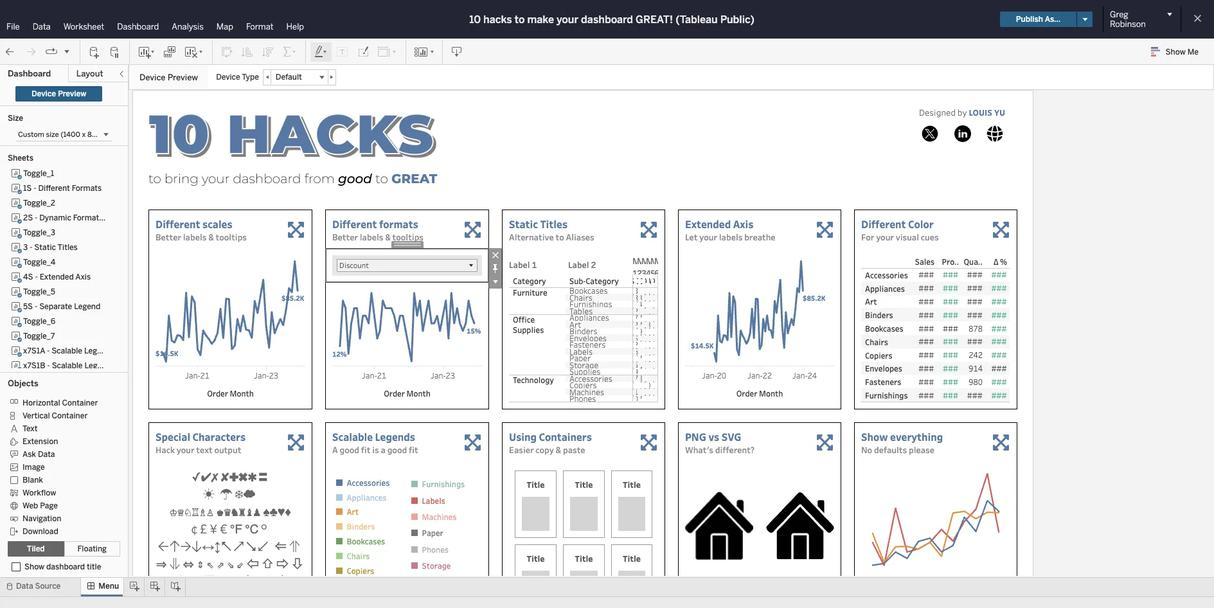 Task type: vqa. For each thing, say whether or not it's contained in the screenshot.


Task type: locate. For each thing, give the bounding box(es) containing it.
fit image
[[377, 45, 398, 58]]

tooltips inside different formats better labels & tooltips
[[392, 231, 424, 243]]

0 vertical spatial titles
[[540, 217, 568, 231]]

1 vertical spatial to
[[556, 231, 564, 243]]

5
[[650, 267, 655, 279]]

scalable up 'a'
[[332, 430, 373, 443]]

your inside special characters hack your text output
[[177, 444, 194, 456]]

png vs svg what's different?
[[685, 430, 755, 456]]

better inside different formats better labels & tooltips
[[332, 231, 358, 243]]

labels inside different scales better labels & tooltips
[[183, 231, 207, 243]]

axis up legend
[[75, 273, 91, 282]]

1 vertical spatial titles
[[58, 243, 78, 252]]

℃
[[245, 520, 259, 537]]

¢
[[191, 520, 197, 537]]

horizontal
[[22, 398, 60, 407]]

0 horizontal spatial envelopes, sub-category. press space to toggle selection. press escape to go back to the left margin. use arrow keys to navigate headers text field
[[566, 334, 632, 341]]

1 vertical spatial scalable
[[52, 361, 83, 370]]

& right copy
[[556, 444, 561, 456]]

titles down 2s - dynamic formatting
[[58, 243, 78, 252]]

1 vertical spatial dashboard
[[46, 562, 85, 571]]

worksheet
[[63, 22, 104, 31]]

Envelopes, Sub-Category. Press Space to toggle selection. Press Escape to go back to the left margin. Use arrow keys to navigate headers text field
[[566, 334, 632, 341], [861, 362, 913, 375]]

- right 5s
[[35, 302, 37, 311]]

4 measure from the left
[[646, 255, 680, 267]]

5 measure from the left
[[650, 255, 685, 267]]

titles
[[540, 217, 568, 231], [58, 243, 78, 252]]

tooltips for scales
[[216, 231, 247, 243]]

show labels image
[[336, 45, 349, 58]]

0 horizontal spatial extended
[[40, 273, 74, 282]]

static up toggle_4
[[34, 243, 56, 252]]

as...
[[1045, 15, 1061, 24]]

static
[[509, 217, 538, 231], [34, 243, 56, 252]]

sort ascending image
[[241, 45, 254, 58]]

publish as... button
[[1000, 12, 1077, 27]]

1 label from the left
[[509, 259, 530, 271]]

legends up "a"
[[375, 430, 415, 443]]

0 vertical spatial data
[[33, 22, 51, 31]]

tooltips down the 'scales'
[[216, 231, 247, 243]]

0 vertical spatial axis
[[733, 217, 753, 231]]

labels down the 'scales'
[[183, 231, 207, 243]]

1 vertical spatial preview
[[58, 89, 86, 98]]

1 horizontal spatial art, sub-category. press space to toggle selection. press escape to go back to the left margin. use arrow keys to navigate headers text field
[[861, 295, 913, 308]]

device type
[[216, 73, 259, 82]]

measure for 2
[[637, 255, 671, 267]]

- down toggle_3
[[30, 243, 32, 252]]

your down special
[[177, 444, 194, 456]]

3 left the 5
[[641, 267, 646, 279]]

measure inside measure 5
[[650, 255, 685, 267]]

measure inside measure 3
[[641, 255, 676, 267]]

♠♣♥♦
[[263, 503, 291, 519]]

2 for measure 2
[[637, 267, 642, 279]]

0 horizontal spatial better
[[156, 231, 181, 243]]

(1400
[[61, 130, 80, 139]]

6 measure from the left
[[654, 255, 689, 267]]

2 horizontal spatial device
[[216, 73, 240, 82]]

0 vertical spatial legends
[[84, 346, 115, 355]]

1 measure from the left
[[632, 255, 667, 267]]

source
[[35, 582, 61, 591]]

data up the redo icon on the left top
[[33, 22, 51, 31]]

△
[[189, 572, 201, 589]]

measure 3
[[641, 255, 678, 279]]

⇘
[[227, 555, 234, 571]]

measure for 4
[[646, 255, 680, 267]]

1 horizontal spatial accessories, sub-category. press space to toggle selection. press escape to go back to the left margin. use arrow keys to navigate headers text field
[[861, 268, 913, 282]]

replay animation image right the redo icon on the left top
[[45, 45, 58, 58]]

0 horizontal spatial labels
[[183, 231, 207, 243]]

different left the 'scales'
[[156, 217, 200, 231]]

image
[[22, 463, 45, 472]]

1 horizontal spatial better
[[332, 231, 358, 243]]

device left type
[[216, 73, 240, 82]]

data
[[33, 22, 51, 31], [38, 450, 55, 459], [16, 582, 33, 591]]

labels down formats
[[360, 231, 383, 243]]

custom
[[18, 130, 44, 139]]

3 inside list box
[[23, 243, 28, 252]]

different inside different scales better labels & tooltips
[[156, 217, 200, 231]]

container for vertical container
[[52, 411, 88, 420]]

0 vertical spatial art, sub-category. press space to toggle selection. press escape to go back to the left margin. use arrow keys to navigate headers text field
[[861, 295, 913, 308]]

1 vertical spatial container
[[52, 411, 88, 420]]

x
[[82, 130, 86, 139]]

tooltips inside different scales better labels & tooltips
[[216, 231, 247, 243]]

x7s1a - scalable legends
[[23, 346, 115, 355]]

0 horizontal spatial titles
[[58, 243, 78, 252]]

0 vertical spatial 3
[[23, 243, 28, 252]]

0 vertical spatial scalable
[[52, 346, 82, 355]]

different for different formats
[[332, 217, 377, 231]]

1 horizontal spatial tooltips
[[392, 231, 424, 243]]

1 horizontal spatial 2
[[637, 267, 642, 279]]

envelopes, sub-category. press space to toggle selection. press escape to go back to the left margin. use arrow keys to navigate headers text field up labels, sub-category. press space to toggle selection. press escape to go back to the left margin. use arrow keys to navigate headers text box
[[566, 334, 632, 341]]

1 horizontal spatial labels
[[360, 231, 383, 243]]

2 tooltips from the left
[[392, 231, 424, 243]]

titles up alternative
[[540, 217, 568, 231]]

0 vertical spatial sales, . press space to toggle selection. press escape to go back to the left margin. use arrow keys to navigate headers text field
[[913, 255, 937, 268]]

1 labels from the left
[[183, 231, 207, 243]]

show down tiled
[[24, 562, 44, 571]]

2 horizontal spatial labels
[[719, 231, 743, 243]]

dashboard down the redo icon on the left top
[[8, 69, 51, 78]]

color
[[908, 217, 934, 231]]

sales, . press space to toggle selection. press escape to go back to the left margin. use arrow keys to navigate headers text field left count of returns, . press space to toggle selection. press escape to go back to the left margin. use arrow keys to navigate headers text field
[[632, 274, 637, 287]]

sales, . press space to toggle selection. press escape to go back to the left margin. use arrow keys to navigate headers text field down cues
[[913, 255, 937, 268]]

different inside list box
[[38, 184, 70, 193]]

different for different color
[[861, 217, 906, 231]]

Appliances, Sub-Category. Press Space to toggle selection. Press Escape to go back to the left margin. Use arrow keys to navigate headers text field
[[861, 282, 913, 295], [566, 314, 632, 321]]

measure inside "measure 6"
[[654, 255, 689, 267]]

measure inside measure 2
[[637, 255, 671, 267]]

4s
[[23, 273, 33, 282]]

1 vertical spatial dashboard
[[8, 69, 51, 78]]

legends
[[84, 346, 115, 355], [84, 361, 115, 370], [375, 430, 415, 443]]

0 horizontal spatial tooltips
[[216, 231, 247, 243]]

1 vertical spatial show
[[861, 430, 888, 443]]

4s - extended axis
[[23, 273, 91, 282]]

map
[[216, 22, 233, 31]]

1 vertical spatial axis
[[75, 273, 91, 282]]

2 inside measure 2
[[637, 267, 642, 279]]

better inside different scales better labels & tooltips
[[156, 231, 181, 243]]

redo image
[[24, 45, 37, 58]]

labels left breathe on the top
[[719, 231, 743, 243]]

list box containing toggle_1
[[8, 166, 120, 373]]

1 left count of returns, . press space to toggle selection. press escape to go back to the left margin. use arrow keys to navigate headers text field
[[632, 267, 637, 279]]

2 measure from the left
[[637, 255, 671, 267]]

1 horizontal spatial axis
[[733, 217, 753, 231]]

different left formats
[[332, 217, 377, 231]]

art, sub-category. press space to toggle selection. press escape to go back to the left margin. use arrow keys to navigate headers text field up bookcases, sub-category. press space to toggle selection. press escape to go back to the left margin. use arrow keys to navigate headers text box
[[861, 295, 913, 308]]

Fasteners, Sub-Category. Press Space to toggle selection. Press Escape to go back to the left margin. Use arrow keys to navigate headers text field
[[566, 341, 632, 348]]

device up size
[[31, 89, 56, 98]]

data left 'source'
[[16, 582, 33, 591]]

image image
[[148, 93, 450, 192], [916, 123, 944, 144], [986, 125, 1004, 143], [954, 125, 971, 142], [685, 492, 753, 559], [766, 492, 834, 559]]

5s - separate legend
[[23, 302, 100, 311]]

& inside using containers easier copy & paste
[[556, 444, 561, 456]]

0 horizontal spatial good
[[340, 444, 359, 456]]

your right let at the top right
[[699, 231, 717, 243]]

container up vertical container option
[[62, 398, 98, 407]]

0 horizontal spatial &
[[208, 231, 214, 243]]

legends down x7s1a - scalable legends
[[84, 361, 115, 370]]

titles inside list box
[[58, 243, 78, 252]]

tiled
[[27, 544, 45, 553]]

toggle_3
[[23, 228, 55, 237]]

different for different scales
[[156, 217, 200, 231]]

1 vertical spatial 3
[[641, 267, 646, 279]]

0 horizontal spatial 3
[[23, 243, 28, 252]]

1 vertical spatial envelopes, sub-category. press space to toggle selection. press escape to go back to the left margin. use arrow keys to navigate headers text field
[[861, 362, 913, 375]]

format workbook image
[[357, 45, 370, 58]]

please
[[909, 444, 934, 456]]

hack
[[156, 444, 175, 456]]

no
[[861, 444, 872, 456]]

scalable down x7s1a - scalable legends
[[52, 361, 83, 370]]

toggle_1
[[23, 169, 54, 178]]

0 horizontal spatial accessories, sub-category. press space to toggle selection. press escape to go back to the left margin. use arrow keys to navigate headers text field
[[566, 375, 632, 382]]

your
[[557, 13, 578, 25], [699, 231, 717, 243], [876, 231, 894, 243], [177, 444, 194, 456]]

tooltips for formats
[[392, 231, 424, 243]]

envelopes, sub-category. press space to toggle selection. press escape to go back to the left margin. use arrow keys to navigate headers text field for copiers, sub-category. press space to toggle selection. press escape to go back to the left margin. use arrow keys to navigate headers text field
[[861, 362, 913, 375]]

measure inside 'measure 1'
[[632, 255, 667, 267]]

0 vertical spatial accessories, sub-category. press space to toggle selection. press escape to go back to the left margin. use arrow keys to navigate headers text field
[[861, 268, 913, 282]]

robinson
[[1110, 19, 1146, 29]]

3 down toggle_3
[[23, 243, 28, 252]]

legends up x7s1b - scalable legends
[[84, 346, 115, 355]]

labels inside extended axis let your labels breathe
[[719, 231, 743, 243]]

different inside different formats better labels & tooltips
[[332, 217, 377, 231]]

accessories, sub-category. press space to toggle selection. press escape to go back to the left margin. use arrow keys to navigate headers text field up binders, sub-category. press space to toggle selection. press escape to go back to the left margin. use arrow keys to navigate headers text box
[[861, 268, 913, 282]]

sales, . press space to toggle selection. press escape to go back to the left margin. use arrow keys to navigate headers text field for profit, . press space to toggle selection. press escape to go back to the left margin. use arrow keys to navigate headers 'text box'
[[913, 255, 937, 268]]

axis inside extended axis let your labels breathe
[[733, 217, 753, 231]]

container down "horizontal container"
[[52, 411, 88, 420]]

replay animation image left new data source image
[[63, 47, 71, 55]]

preview down layout
[[58, 89, 86, 98]]

2 vertical spatial legends
[[375, 430, 415, 443]]

1 vertical spatial device preview
[[31, 89, 86, 98]]

legends for x7s1a - scalable legends
[[84, 346, 115, 355]]

device preview down layout
[[31, 89, 86, 98]]

⇩
[[291, 555, 303, 571]]

preview inside device preview button
[[58, 89, 86, 98]]

2 horizontal spatial &
[[556, 444, 561, 456]]

web
[[22, 501, 38, 510]]

☂
[[220, 485, 232, 502]]

extended up let at the top right
[[685, 217, 731, 231]]

show inside show everything no defaults please
[[861, 430, 888, 443]]

workflow option
[[8, 486, 111, 499]]

dashboard
[[581, 13, 633, 25], [46, 562, 85, 571]]

device preview
[[139, 73, 198, 82], [31, 89, 86, 98]]

title
[[87, 562, 101, 571]]

& inside different formats better labels & tooltips
[[385, 231, 391, 243]]

2 good from the left
[[387, 444, 407, 456]]

output
[[214, 444, 241, 456]]

1 vertical spatial legends
[[84, 361, 115, 370]]

x7s1b
[[23, 361, 45, 370]]

1 better from the left
[[156, 231, 181, 243]]

1 horizontal spatial preview
[[168, 73, 198, 82]]

preview down clear sheet image
[[168, 73, 198, 82]]

0 vertical spatial to
[[515, 13, 525, 25]]

1 horizontal spatial dashboard
[[117, 22, 159, 31]]

type
[[242, 73, 259, 82]]

0 horizontal spatial preview
[[58, 89, 86, 98]]

different up toggle_2 at the left top of page
[[38, 184, 70, 193]]

dashboard up new worksheet icon
[[117, 22, 159, 31]]

0 horizontal spatial static
[[34, 243, 56, 252]]

make
[[527, 13, 554, 25]]

Art, Sub-Category. Press Space to toggle selection. Press Escape to go back to the left margin. Use arrow keys to navigate headers text field
[[861, 295, 913, 308], [566, 321, 632, 328]]

labels for formats
[[360, 231, 383, 243]]

good right 'a'
[[340, 444, 359, 456]]

preview
[[168, 73, 198, 82], [58, 89, 86, 98]]

show/hide cards image
[[414, 45, 434, 58]]

& inside different scales better labels & tooltips
[[208, 231, 214, 243]]

measure inside measure 4
[[646, 255, 680, 267]]

0 vertical spatial dashboard
[[581, 13, 633, 25]]

different inside different color for your visual cues
[[861, 217, 906, 231]]

label down aliases
[[568, 259, 589, 271]]

breathe
[[744, 231, 776, 243]]

dashboard left great!
[[581, 13, 633, 25]]

0 vertical spatial show
[[1166, 48, 1186, 57]]

show inside button
[[1166, 48, 1186, 57]]

2
[[591, 259, 596, 271], [637, 267, 642, 279]]

Copiers, Sub-Category. Press Space to toggle selection. Press Escape to go back to the left margin. Use arrow keys to navigate headers text field
[[861, 348, 913, 362]]

0 vertical spatial container
[[62, 398, 98, 407]]

labels inside different formats better labels & tooltips
[[360, 231, 383, 243]]

- right x7s1b at the bottom left of the page
[[47, 361, 50, 370]]

⇗
[[217, 555, 224, 571]]

Count of Returns, . Press Space to toggle selection. Press Escape to go back to the left margin. Use arrow keys to navigate headers text field
[[641, 274, 645, 287]]

0 horizontal spatial device preview
[[31, 89, 86, 98]]

1 horizontal spatial dashboard
[[581, 13, 633, 25]]

2 up bookcases, sub-category. press space to toggle selection. press escape to go back to the left margin. use arrow keys to navigate headers text field
[[591, 259, 596, 271]]

- right 2s
[[35, 213, 38, 222]]

good
[[340, 444, 359, 456], [387, 444, 407, 456]]

850)
[[87, 130, 103, 139]]

show up 'no'
[[861, 430, 888, 443]]

appliances, sub-category. press space to toggle selection. press escape to go back to the left margin. use arrow keys to navigate headers text field up binders, sub-category. press space to toggle selection. press escape to go back to the left margin. use arrow keys to navigate headers text field
[[566, 314, 632, 321]]

help
[[286, 22, 304, 31]]

Chairs, Sub-Category. Press Space to toggle selection. Press Escape to go back to the left margin. Use arrow keys to navigate headers text field
[[566, 294, 632, 301]]

envelopes, sub-category. press space to toggle selection. press escape to go back to the left margin. use arrow keys to navigate headers text field for binders, sub-category. press space to toggle selection. press escape to go back to the left margin. use arrow keys to navigate headers text field
[[566, 334, 632, 341]]

2 left 4
[[637, 267, 642, 279]]

different formats better labels & tooltips
[[332, 217, 424, 243]]

tooltips down formats
[[392, 231, 424, 243]]

1 vertical spatial data
[[38, 450, 55, 459]]

1 horizontal spatial show
[[861, 430, 888, 443]]

appliances, sub-category. press space to toggle selection. press escape to go back to the left margin. use arrow keys to navigate headers text field up binders, sub-category. press space to toggle selection. press escape to go back to the left margin. use arrow keys to navigate headers text box
[[861, 282, 913, 295]]

0 horizontal spatial device
[[31, 89, 56, 98]]

- for 3
[[30, 243, 32, 252]]

your right for
[[876, 231, 894, 243]]

& down formats
[[385, 231, 391, 243]]

custom size (1400 x 850)
[[18, 130, 103, 139]]

0 horizontal spatial 2
[[591, 259, 596, 271]]

2 horizontal spatial show
[[1166, 48, 1186, 57]]

fit left is
[[361, 444, 370, 456]]

1 down alternative
[[532, 259, 537, 271]]

download option
[[8, 524, 111, 537]]

toggle_4
[[23, 258, 56, 267]]

good right "a"
[[387, 444, 407, 456]]

& down the 'scales'
[[208, 231, 214, 243]]

♚♛♞♜♝♟
[[216, 503, 261, 519]]

copy
[[536, 444, 554, 456]]

device preview down duplicate image
[[139, 73, 198, 82]]

data source
[[16, 582, 61, 591]]

1 horizontal spatial 3
[[641, 267, 646, 279]]

0 vertical spatial extended
[[685, 217, 731, 231]]

different?
[[715, 444, 755, 456]]

your inside different color for your visual cues
[[876, 231, 894, 243]]

axis up breathe on the top
[[733, 217, 753, 231]]

envelopes, sub-category. press space to toggle selection. press escape to go back to the left margin. use arrow keys to navigate headers text field up furnishings, sub-category. press space to toggle selection. press escape to go back to the left margin. use arrow keys to navigate headers text box
[[861, 362, 913, 375]]

label right the fix width image
[[509, 259, 530, 271]]

0 horizontal spatial show
[[24, 562, 44, 571]]

new data source image
[[88, 45, 101, 58]]

marks. press enter to open the view data window.. use arrow keys to navigate data visualization elements. image
[[280, 210, 312, 249], [456, 210, 488, 249], [632, 210, 665, 249], [809, 210, 841, 249], [985, 210, 1017, 249], [156, 255, 305, 366], [685, 255, 834, 366], [913, 268, 1010, 402], [632, 287, 658, 402], [332, 289, 482, 366], [280, 423, 312, 461], [456, 423, 488, 461], [632, 423, 665, 461], [809, 423, 841, 461], [985, 423, 1017, 461], [332, 468, 407, 608], [407, 468, 482, 608], [861, 468, 1010, 578]]

different up for
[[861, 217, 906, 231]]

label for label 2
[[568, 259, 589, 271]]

static titles alternative to aliases
[[509, 217, 594, 243]]

- right "x7s1a"
[[47, 346, 50, 355]]

0 horizontal spatial label
[[509, 259, 530, 271]]

0 vertical spatial envelopes, sub-category. press space to toggle selection. press escape to go back to the left margin. use arrow keys to navigate headers text field
[[566, 334, 632, 341]]

1 horizontal spatial appliances, sub-category. press space to toggle selection. press escape to go back to the left margin. use arrow keys to navigate headers text field
[[861, 282, 913, 295]]

0 vertical spatial static
[[509, 217, 538, 231]]

1 vertical spatial appliances, sub-category. press space to toggle selection. press escape to go back to the left margin. use arrow keys to navigate headers text field
[[566, 314, 632, 321]]

2 vertical spatial scalable
[[332, 430, 373, 443]]

1 horizontal spatial titles
[[540, 217, 568, 231]]

to left aliases
[[556, 231, 564, 243]]

℉
[[230, 520, 242, 537]]

⇨
[[276, 555, 289, 571]]

0 horizontal spatial dashboard
[[8, 69, 51, 78]]

scalable up x7s1b - scalable legends
[[52, 346, 82, 355]]

1 horizontal spatial to
[[556, 231, 564, 243]]

more options image
[[488, 275, 502, 289]]

1 vertical spatial static
[[34, 243, 56, 252]]

1 horizontal spatial &
[[385, 231, 391, 243]]

1 tooltips from the left
[[216, 231, 247, 243]]

dashboard down togglestate option group
[[46, 562, 85, 571]]

titles inside static titles alternative to aliases
[[540, 217, 568, 231]]

5s
[[23, 302, 33, 311]]

data down extension
[[38, 450, 55, 459]]

1 for measure 1
[[632, 267, 637, 279]]

replay animation image
[[45, 45, 58, 58], [63, 47, 71, 55]]

2 better from the left
[[332, 231, 358, 243]]

label for label 1
[[509, 259, 530, 271]]

legends inside scalable legends a good fit is a good fit
[[375, 430, 415, 443]]

0 horizontal spatial art, sub-category. press space to toggle selection. press escape to go back to the left margin. use arrow keys to navigate headers text field
[[566, 321, 632, 328]]

device down new worksheet icon
[[139, 73, 166, 82]]

device
[[139, 73, 166, 82], [216, 73, 240, 82], [31, 89, 56, 98]]

designed
[[919, 106, 956, 118]]

vertical
[[22, 411, 50, 420]]

Bookcases, Sub-Category. Press Space to toggle selection. Press Escape to go back to the left margin. Use arrow keys to navigate headers text field
[[566, 287, 632, 294]]

2 labels from the left
[[360, 231, 383, 243]]

3
[[23, 243, 28, 252], [641, 267, 646, 279]]

Sales, . Press Space to toggle selection. Press Escape to go back to the left margin. Use arrow keys to navigate headers text field
[[913, 255, 937, 268], [632, 274, 637, 287]]

layout
[[76, 69, 103, 78]]

Chairs, Sub-Category. Press Space to toggle selection. Press Escape to go back to the left margin. Use arrow keys to navigate headers text field
[[861, 335, 913, 348]]

accessories, sub-category. press space to toggle selection. press escape to go back to the left margin. use arrow keys to navigate headers text field up machines, sub-category. press space to toggle selection. press escape to go back to the left margin. use arrow keys to navigate headers text field
[[566, 375, 632, 382]]

1 horizontal spatial 1
[[632, 267, 637, 279]]

⇧
[[262, 555, 274, 571]]

your inside extended axis let your labels breathe
[[699, 231, 717, 243]]

Phones, Sub-Category. Press Space to toggle selection. Press Escape to go back to the left margin. Use arrow keys to navigate headers text field
[[566, 395, 632, 402]]

Avg. Discount, . Press Space to toggle selection. Press Escape to go back to the left margin. Use arrow keys to navigate headers text field
[[645, 274, 649, 287]]

2 vertical spatial show
[[24, 562, 44, 571]]

totals image
[[282, 45, 298, 58]]

png
[[685, 430, 706, 443]]

2 vertical spatial data
[[16, 582, 33, 591]]

to left make
[[515, 13, 525, 25]]

Accessories, Sub-Category. Press Space to toggle selection. Press Escape to go back to the left margin. Use arrow keys to navigate headers text field
[[861, 268, 913, 282], [566, 375, 632, 382]]

1 horizontal spatial static
[[509, 217, 538, 231]]

3 measure from the left
[[641, 255, 676, 267]]

art, sub-category. press space to toggle selection. press escape to go back to the left margin. use arrow keys to navigate headers text field down tables, sub-category. press space to toggle selection. press escape to go back to the left margin. use arrow keys to navigate headers text field
[[566, 321, 632, 328]]

2 label from the left
[[568, 259, 589, 271]]

data for data
[[33, 22, 51, 31]]

1 inside 'measure 1'
[[632, 267, 637, 279]]

Bookcases, Sub-Category. Press Space to toggle selection. Press Escape to go back to the left margin. Use arrow keys to navigate headers text field
[[861, 321, 913, 335]]

0 vertical spatial device preview
[[139, 73, 198, 82]]

- right the 4s
[[35, 273, 38, 282]]

containers
[[539, 430, 592, 443]]

special characters hack your text output
[[156, 430, 246, 456]]

aliases
[[566, 231, 594, 243]]

2 fit from the left
[[409, 444, 418, 456]]

extended down toggle_4
[[40, 273, 74, 282]]

0 horizontal spatial dashboard
[[46, 562, 85, 571]]

¥
[[210, 520, 217, 537]]

Profit, . Press Space to toggle selection. Press Escape to go back to the left margin. Use arrow keys to navigate headers text field
[[937, 255, 962, 268]]

Avg. Profit, . Press Space to toggle selection. Press Escape to go back to the left margin. Use arrow keys to navigate headers text field
[[649, 274, 654, 287]]

workflow
[[22, 488, 56, 497]]

to
[[515, 13, 525, 25], [556, 231, 564, 243]]

3 labels from the left
[[719, 231, 743, 243]]

sheets
[[8, 154, 33, 163]]

1 horizontal spatial sales, . press space to toggle selection. press escape to go back to the left margin. use arrow keys to navigate headers text field
[[913, 255, 937, 268]]

show left me
[[1166, 48, 1186, 57]]

1 horizontal spatial extended
[[685, 217, 731, 231]]

0 horizontal spatial sales, . press space to toggle selection. press escape to go back to the left margin. use arrow keys to navigate headers text field
[[632, 274, 637, 287]]

1 horizontal spatial good
[[387, 444, 407, 456]]

extended
[[685, 217, 731, 231], [40, 273, 74, 282]]

remove from dashboard image
[[488, 248, 502, 262]]

1 horizontal spatial device preview
[[139, 73, 198, 82]]

1 horizontal spatial fit
[[409, 444, 418, 456]]

1 horizontal spatial label
[[568, 259, 589, 271]]

1 vertical spatial extended
[[40, 273, 74, 282]]

static up alternative
[[509, 217, 538, 231]]

title
[[527, 479, 545, 490], [575, 479, 593, 490], [623, 479, 641, 490], [527, 553, 545, 564], [575, 553, 593, 564], [623, 553, 641, 564]]

list box
[[8, 166, 120, 373]]

- right 1s
[[34, 184, 36, 193]]

1 horizontal spatial envelopes, sub-category. press space to toggle selection. press escape to go back to the left margin. use arrow keys to navigate headers text field
[[861, 362, 913, 375]]

0 horizontal spatial fit
[[361, 444, 370, 456]]

fit right "a"
[[409, 444, 418, 456]]

Furnishings, Sub-Category. Press Space to toggle selection. Press Escape to go back to the left margin. Use arrow keys to navigate headers text field
[[566, 301, 632, 307]]

greg robinson
[[1110, 10, 1146, 29]]

application
[[129, 90, 1213, 608]]



Task type: describe. For each thing, give the bounding box(es) containing it.
different color for your visual cues
[[861, 217, 939, 243]]

measure for 3
[[641, 255, 676, 267]]

duplicate image
[[163, 45, 176, 58]]

1 vertical spatial art, sub-category. press space to toggle selection. press escape to go back to the left margin. use arrow keys to navigate headers text field
[[566, 321, 632, 328]]

web page option
[[8, 499, 111, 512]]

toggle_7
[[23, 332, 55, 341]]

cues
[[921, 231, 939, 243]]

size
[[46, 130, 59, 139]]

extended axis let your labels breathe
[[685, 217, 776, 243]]

ask data option
[[8, 447, 111, 460]]

0 horizontal spatial to
[[515, 13, 525, 25]]

measure for 1
[[632, 255, 667, 267]]

paste
[[563, 444, 585, 456]]

- for x7s1b
[[47, 361, 50, 370]]

scalable legends a good fit is a good fit
[[332, 430, 418, 456]]

scalable inside scalable legends a good fit is a good fit
[[332, 430, 373, 443]]

Supplies, Sub-Category. Press Space to toggle selection. Press Escape to go back to the left margin. Use arrow keys to navigate headers text field
[[566, 368, 632, 375]]

static inside list box
[[34, 243, 56, 252]]

▼
[[204, 572, 214, 589]]

ask
[[22, 450, 36, 459]]

show dashboard title
[[24, 562, 101, 571]]

show me
[[1166, 48, 1199, 57]]

10 hacks to make your dashboard great! (tableau public)
[[469, 13, 754, 25]]

fix width image
[[488, 262, 502, 275]]

format
[[246, 22, 274, 31]]

& for scales
[[208, 231, 214, 243]]

your for extended axis
[[699, 231, 717, 243]]

by
[[958, 106, 967, 118]]

Tables, Sub-Category. Press Space to toggle selection. Press Escape to go back to the left margin. Use arrow keys to navigate headers text field
[[566, 307, 632, 314]]

- for 1s
[[34, 184, 36, 193]]

application containing ✓✔✗ ✘✚✖✱〓 ☀  ☂ ❄☁ ♔♕♘♖♗♙ ♚♛♞♜♝♟ ♠♣♥♦ ¢ £ ¥ € ℉ ℃ ° ←↑→↓↔↕↖↗↘↙  ⇐ ⇑ ⇒ ⇓ ⇔ ⇕ ⇖ ⇗ ⇘ ⇙ ⇦ ⇧ ⇨ ⇩ ▲ △ ▼ ▽ ▶ ▷ ◀ ◁
[[129, 90, 1213, 608]]

formatting
[[73, 213, 113, 222]]

Machines, Sub-Category. Press Space to toggle selection. Press Escape to go back to the left margin. Use arrow keys to navigate headers text field
[[566, 388, 632, 395]]

1 vertical spatial accessories, sub-category. press space to toggle selection. press escape to go back to the left margin. use arrow keys to navigate headers text field
[[566, 375, 632, 382]]

label 2
[[568, 259, 596, 271]]

0 horizontal spatial replay animation image
[[45, 45, 58, 58]]

1 good from the left
[[340, 444, 359, 456]]

show for dashboard
[[24, 562, 44, 571]]

using containers easier copy & paste
[[509, 430, 592, 456]]

labels for scales
[[183, 231, 207, 243]]

device inside button
[[31, 89, 56, 98]]

legend
[[74, 302, 100, 311]]

to inside static titles alternative to aliases
[[556, 231, 564, 243]]

public)
[[720, 13, 754, 25]]

0 horizontal spatial axis
[[75, 273, 91, 282]]

measure 6
[[654, 255, 691, 279]]

- for 2s
[[35, 213, 38, 222]]

scalable for x7s1b
[[52, 361, 83, 370]]

x7s1b - scalable legends
[[23, 361, 115, 370]]

greg
[[1110, 10, 1128, 19]]

- for x7s1a
[[47, 346, 50, 355]]

highlight image
[[314, 45, 328, 58]]

text option
[[8, 422, 111, 434]]

sort descending image
[[262, 45, 274, 58]]

sales, . press space to toggle selection. press escape to go back to the left margin. use arrow keys to navigate headers text field for count of orders, . press space to toggle selection. press escape to go back to the left margin. use arrow keys to navigate headers text box
[[632, 274, 637, 287]]

▷
[[245, 572, 257, 589]]

⇐
[[275, 537, 287, 554]]

horizontal container option
[[8, 396, 111, 409]]

◀
[[260, 572, 270, 589]]

0 vertical spatial dashboard
[[117, 22, 159, 31]]

toggle_6
[[23, 317, 55, 326]]

a
[[381, 444, 386, 456]]

▲
[[176, 572, 186, 589]]

better for different formats
[[332, 231, 358, 243]]

£
[[200, 520, 207, 537]]

⇒
[[156, 555, 167, 571]]

1 horizontal spatial replay animation image
[[63, 47, 71, 55]]

your right make
[[557, 13, 578, 25]]

2s - dynamic formatting
[[23, 213, 113, 222]]

- for 5s
[[35, 302, 37, 311]]

scalable for x7s1a
[[52, 346, 82, 355]]

show for everything
[[861, 430, 888, 443]]

objects
[[8, 379, 38, 388]]

vertical container option
[[8, 409, 111, 422]]

Storage, Sub-Category. Press Space to toggle selection. Press Escape to go back to the left margin. Use arrow keys to navigate headers text field
[[566, 361, 632, 368]]

size
[[8, 114, 23, 123]]

visual
[[896, 231, 919, 243]]

(tableau
[[676, 13, 718, 25]]

measure 2
[[637, 255, 673, 279]]

0 horizontal spatial appliances, sub-category. press space to toggle selection. press escape to go back to the left margin. use arrow keys to navigate headers text field
[[566, 314, 632, 321]]

vertical container
[[22, 411, 88, 420]]

analysis
[[172, 22, 204, 31]]

download image
[[451, 45, 463, 58]]

characters
[[193, 430, 246, 443]]

⇑
[[289, 537, 300, 554]]

what's
[[685, 444, 713, 456]]

measure for 5
[[650, 255, 685, 267]]

3 inside measure 3
[[641, 267, 646, 279]]

swap rows and columns image
[[220, 45, 233, 58]]

Furniture, Category. Press Space to toggle selection. Press Escape to go back to the left margin. Use arrow keys to navigate headers text field
[[509, 287, 566, 314]]

4
[[646, 267, 651, 279]]

horizontal container
[[22, 398, 98, 407]]

0 vertical spatial appliances, sub-category. press space to toggle selection. press escape to go back to the left margin. use arrow keys to navigate headers text field
[[861, 282, 913, 295]]

floating
[[77, 544, 107, 553]]

✘✚✖✱〓
[[221, 468, 269, 485]]

Copiers, Sub-Category. Press Space to toggle selection. Press Escape to go back to the left margin. Use arrow keys to navigate headers text field
[[566, 382, 632, 388]]

svg
[[722, 430, 741, 443]]

publish
[[1016, 15, 1043, 24]]

6
[[654, 267, 659, 279]]

- for 4s
[[35, 273, 38, 282]]

legends for x7s1b - scalable legends
[[84, 361, 115, 370]]

1 fit from the left
[[361, 444, 370, 456]]

extension option
[[8, 434, 111, 447]]

Quantity, . Press Space to toggle selection. Press Escape to go back to the left margin. Use arrow keys to navigate headers text field
[[962, 255, 985, 268]]

data inside option
[[38, 450, 55, 459]]

everything
[[890, 430, 943, 443]]

pause auto updates image
[[109, 45, 121, 58]]

←↑→↓↔↕↖↗↘↙
[[158, 537, 269, 554]]

show for me
[[1166, 48, 1186, 57]]

Labels, Sub-Category. Press Space to toggle selection. Press Escape to go back to the left margin. Use arrow keys to navigate headers text field
[[566, 348, 632, 355]]

better for different scales
[[156, 231, 181, 243]]

Paper, Sub-Category. Press Space to toggle selection. Press Escape to go back to the left margin. Use arrow keys to navigate headers text field
[[566, 355, 632, 361]]

☀
[[203, 485, 215, 502]]

image option
[[8, 460, 111, 473]]

blank option
[[8, 473, 111, 486]]

web page
[[22, 501, 58, 510]]

1 horizontal spatial device
[[139, 73, 166, 82]]

⇓
[[170, 555, 180, 571]]

extended inside list box
[[40, 273, 74, 282]]

€
[[220, 520, 227, 537]]

collapse image
[[118, 70, 125, 78]]

data for data source
[[16, 582, 33, 591]]

♔♕♘♖♗♙
[[170, 503, 214, 519]]

your for special characters
[[177, 444, 194, 456]]

togglestate option group
[[8, 541, 120, 557]]

Furnishings, Sub-Category. Press Space to toggle selection. Press Escape to go back to the left margin. Use arrow keys to navigate headers text field
[[861, 388, 913, 402]]

undo image
[[4, 45, 17, 58]]

Fasteners, Sub-Category. Press Space to toggle selection. Press Escape to go back to the left margin. Use arrow keys to navigate headers text field
[[861, 375, 913, 388]]

new worksheet image
[[138, 45, 156, 58]]

publish as...
[[1016, 15, 1061, 24]]

& for containers
[[556, 444, 561, 456]]

a
[[332, 444, 338, 456]]

Binders, Sub-Category. Press Space to toggle selection. Press Escape to go back to the left margin. Use arrow keys to navigate headers text field
[[861, 308, 913, 321]]

1 for label 1
[[532, 259, 537, 271]]

▽
[[217, 572, 229, 589]]

clear sheet image
[[184, 45, 204, 58]]

navigation
[[22, 514, 61, 523]]

me
[[1188, 48, 1199, 57]]

container for horizontal container
[[62, 398, 98, 407]]

ask data
[[22, 450, 55, 459]]

static inside static titles alternative to aliases
[[509, 217, 538, 231]]

show me button
[[1145, 42, 1210, 62]]

scales
[[202, 217, 232, 231]]

◁
[[273, 572, 285, 589]]

0 vertical spatial preview
[[168, 73, 198, 82]]

alternative
[[509, 231, 554, 243]]

Office Supplies, Category. Press Space to toggle selection. Press Escape to go back to the left margin. Use arrow keys to navigate headers text field
[[509, 314, 566, 375]]

objects list box
[[8, 392, 120, 537]]

measure for 6
[[654, 255, 689, 267]]

Technology, Category. Press Space to toggle selection. Press Escape to go back to the left margin. Use arrow keys to navigate headers text field
[[509, 375, 566, 402]]

easier
[[509, 444, 534, 456]]

page
[[40, 501, 58, 510]]

Avg. Quantity, . Press Space to toggle selection. Press Escape to go back to the left margin. Use arrow keys to navigate headers text field
[[654, 274, 658, 287]]

Δ %, . Press Space to toggle selection. Press Escape to go back to the left margin. Use arrow keys to navigate headers text field
[[985, 255, 1010, 268]]

& for formats
[[385, 231, 391, 243]]

Binders, Sub-Category. Press Space to toggle selection. Press Escape to go back to the left margin. Use arrow keys to navigate headers text field
[[566, 328, 632, 334]]

measure 1
[[632, 255, 669, 279]]

2 for label 2
[[591, 259, 596, 271]]

device preview inside button
[[31, 89, 86, 98]]

navigation option
[[8, 512, 111, 524]]

Count of Orders, . Press Space to toggle selection. Press Escape to go back to the left margin. Use arrow keys to navigate headers text field
[[637, 274, 641, 287]]

your for different color
[[876, 231, 894, 243]]

formats
[[72, 184, 102, 193]]

extended inside extended axis let your labels breathe
[[685, 217, 731, 231]]

device preview button
[[15, 86, 102, 102]]

file
[[6, 22, 20, 31]]



